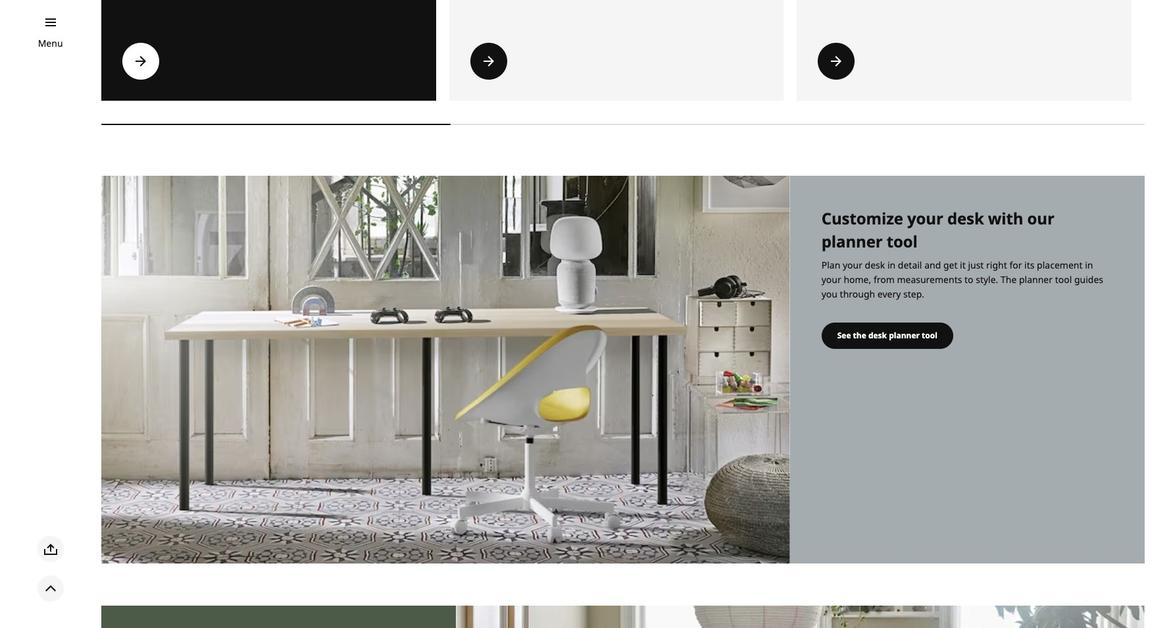Task type: locate. For each thing, give the bounding box(es) containing it.
every
[[878, 288, 902, 300]]

0 horizontal spatial planner
[[822, 230, 883, 252]]

in up guides
[[1086, 259, 1094, 272]]

desk
[[948, 207, 985, 229], [865, 259, 886, 272], [869, 330, 887, 341]]

2 horizontal spatial planner
[[1020, 274, 1053, 286]]

tool
[[887, 230, 918, 252], [1056, 274, 1073, 286], [922, 330, 938, 341]]

planner down its
[[1020, 274, 1053, 286]]

0 vertical spatial desk
[[948, 207, 985, 229]]

desk inside customize your desk with our planner tool
[[948, 207, 985, 229]]

just
[[969, 259, 984, 272]]

scrollbar
[[101, 116, 1145, 132]]

planner inside button
[[889, 330, 920, 341]]

desk inside plan your desk in detail and get it just right for its placement in your home, from measurements to style. the planner tool guides you through every step.
[[865, 259, 886, 272]]

tool up detail
[[887, 230, 918, 252]]

its
[[1025, 259, 1035, 272]]

tool inside plan your desk in detail and get it just right for its placement in your home, from measurements to style. the planner tool guides you through every step.
[[1056, 274, 1073, 286]]

through
[[840, 288, 876, 300]]

0 vertical spatial planner
[[822, 230, 883, 252]]

your up and
[[908, 207, 944, 229]]

2 in from the left
[[1086, 259, 1094, 272]]

your inside customize your desk with our planner tool
[[908, 207, 944, 229]]

with
[[989, 207, 1024, 229]]

your for plan
[[843, 259, 863, 272]]

desk right the
[[869, 330, 887, 341]]

from
[[874, 274, 895, 286]]

2 horizontal spatial your
[[908, 207, 944, 229]]

placement
[[1038, 259, 1083, 272]]

desk left with
[[948, 207, 985, 229]]

0 vertical spatial your
[[908, 207, 944, 229]]

1 horizontal spatial planner
[[889, 330, 920, 341]]

desk for in
[[865, 259, 886, 272]]

your down plan
[[822, 274, 842, 286]]

2 vertical spatial tool
[[922, 330, 938, 341]]

1 horizontal spatial your
[[843, 259, 863, 272]]

desk inside button
[[869, 330, 887, 341]]

planner
[[822, 230, 883, 252], [1020, 274, 1053, 286], [889, 330, 920, 341]]

plan your desk in detail and get it just right for its placement in your home, from measurements to style. the planner tool guides you through every step.
[[822, 259, 1104, 300]]

list
[[101, 0, 1145, 134]]

0 horizontal spatial in
[[888, 259, 896, 272]]

our
[[1028, 207, 1055, 229]]

0 vertical spatial tool
[[887, 230, 918, 252]]

2 vertical spatial desk
[[869, 330, 887, 341]]

planner down the customize at the right of page
[[822, 230, 883, 252]]

you
[[822, 288, 838, 300]]

to
[[965, 274, 974, 286]]

your
[[908, 207, 944, 229], [843, 259, 863, 272], [822, 274, 842, 286]]

guides
[[1075, 274, 1104, 286]]

tool inside customize your desk with our planner tool
[[887, 230, 918, 252]]

1 vertical spatial desk
[[865, 259, 886, 272]]

1 vertical spatial planner
[[1020, 274, 1053, 286]]

in
[[888, 259, 896, 272], [1086, 259, 1094, 272]]

1 horizontal spatial tool
[[922, 330, 938, 341]]

customize
[[822, 207, 904, 229]]

2 horizontal spatial tool
[[1056, 274, 1073, 286]]

your up home,
[[843, 259, 863, 272]]

0 horizontal spatial tool
[[887, 230, 918, 252]]

your for customize
[[908, 207, 944, 229]]

2 vertical spatial your
[[822, 274, 842, 286]]

1 horizontal spatial in
[[1086, 259, 1094, 272]]

tool down step.
[[922, 330, 938, 341]]

planner down step.
[[889, 330, 920, 341]]

in up from
[[888, 259, 896, 272]]

1 vertical spatial your
[[843, 259, 863, 272]]

2 vertical spatial planner
[[889, 330, 920, 341]]

for
[[1010, 259, 1023, 272]]

1 in from the left
[[888, 259, 896, 272]]

desk for with
[[948, 207, 985, 229]]

get
[[944, 259, 958, 272]]

menu
[[38, 37, 63, 49]]

the
[[854, 330, 867, 341]]

1 vertical spatial tool
[[1056, 274, 1073, 286]]

tool down placement
[[1056, 274, 1073, 286]]

style.
[[976, 274, 999, 286]]

see the desk planner tool
[[838, 330, 938, 341]]

desk up from
[[865, 259, 886, 272]]



Task type: describe. For each thing, give the bounding box(es) containing it.
it
[[961, 259, 966, 272]]

menu button
[[38, 36, 63, 51]]

measurements
[[898, 274, 963, 286]]

see
[[838, 330, 852, 341]]

a white elloven monitor stand with drawer with a computer on top of it, on a desk in a white-toned workspace. image
[[101, 176, 790, 563]]

tool inside button
[[922, 330, 938, 341]]

see the desk planner tool button
[[822, 323, 954, 349]]

desk for planner
[[869, 330, 887, 341]]

home,
[[844, 274, 872, 286]]

step.
[[904, 288, 925, 300]]

and
[[925, 259, 942, 272]]

planner inside customize your desk with our planner tool
[[822, 230, 883, 252]]

home furnishing hub page image
[[456, 605, 1145, 628]]

the
[[1001, 274, 1017, 286]]

customize your desk with our planner tool
[[822, 207, 1055, 252]]

plan
[[822, 259, 841, 272]]

0 horizontal spatial your
[[822, 274, 842, 286]]

planner inside plan your desk in detail and get it just right for its placement in your home, from measurements to style. the planner tool guides you through every step.
[[1020, 274, 1053, 286]]

detail
[[899, 259, 923, 272]]

right
[[987, 259, 1008, 272]]



Task type: vqa. For each thing, say whether or not it's contained in the screenshot.
the planner in Customize your desk with our planner tool
yes



